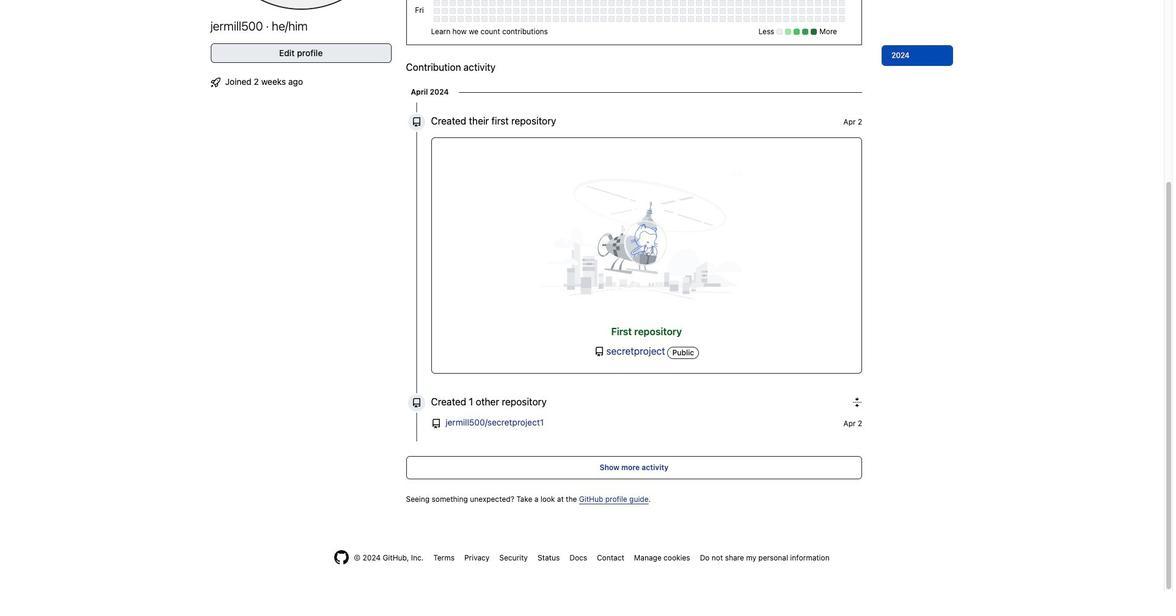 Task type: vqa. For each thing, say whether or not it's contained in the screenshot.
Type
no



Task type: locate. For each thing, give the bounding box(es) containing it.
repo image
[[411, 117, 421, 127], [411, 399, 421, 408]]

collapse image
[[852, 398, 862, 408]]

repo image
[[431, 419, 441, 429]]

congratulations on your first repository! image
[[494, 148, 799, 331]]

homepage image
[[334, 551, 349, 565]]

cell
[[434, 0, 440, 6], [442, 0, 448, 6], [450, 0, 456, 6], [458, 0, 464, 6], [466, 0, 472, 6], [474, 0, 480, 6], [482, 0, 488, 6], [490, 0, 496, 6], [498, 0, 504, 6], [505, 0, 512, 6], [513, 0, 519, 6], [521, 0, 527, 6], [529, 0, 535, 6], [537, 0, 543, 6], [545, 0, 551, 6], [553, 0, 559, 6], [561, 0, 567, 6], [569, 0, 575, 6], [577, 0, 583, 6], [585, 0, 591, 6], [593, 0, 599, 6], [601, 0, 607, 6], [609, 0, 615, 6], [617, 0, 623, 6], [625, 0, 631, 6], [633, 0, 639, 6], [640, 0, 647, 6], [648, 0, 655, 6], [656, 0, 662, 6], [664, 0, 670, 6], [672, 0, 678, 6], [680, 0, 686, 6], [688, 0, 694, 6], [696, 0, 702, 6], [704, 0, 710, 6], [712, 0, 718, 6], [720, 0, 726, 6], [728, 0, 734, 6], [736, 0, 742, 6], [744, 0, 750, 6], [752, 0, 758, 6], [760, 0, 766, 6], [768, 0, 774, 6], [775, 0, 782, 6], [783, 0, 790, 6], [791, 0, 797, 6], [799, 0, 805, 6], [807, 0, 813, 6], [815, 0, 821, 6], [823, 0, 829, 6], [831, 0, 837, 6], [839, 0, 845, 6], [434, 8, 440, 14], [442, 8, 448, 14], [450, 8, 456, 14], [458, 8, 464, 14], [466, 8, 472, 14], [474, 8, 480, 14], [482, 8, 488, 14], [490, 8, 496, 14], [498, 8, 504, 14], [505, 8, 512, 14], [513, 8, 519, 14], [521, 8, 527, 14], [529, 8, 535, 14], [537, 8, 543, 14], [545, 8, 551, 14], [553, 8, 559, 14], [561, 8, 567, 14], [569, 8, 575, 14], [577, 8, 583, 14], [585, 8, 591, 14], [593, 8, 599, 14], [601, 8, 607, 14], [609, 8, 615, 14], [617, 8, 623, 14], [625, 8, 631, 14], [633, 8, 639, 14], [640, 8, 647, 14], [648, 8, 655, 14], [656, 8, 662, 14], [664, 8, 670, 14], [672, 8, 678, 14], [680, 8, 686, 14], [688, 8, 694, 14], [696, 8, 702, 14], [704, 8, 710, 14], [712, 8, 718, 14], [720, 8, 726, 14], [728, 8, 734, 14], [736, 8, 742, 14], [744, 8, 750, 14], [752, 8, 758, 14], [760, 8, 766, 14], [768, 8, 774, 14], [775, 8, 782, 14], [783, 8, 790, 14], [791, 8, 797, 14], [799, 8, 805, 14], [807, 8, 813, 14], [815, 8, 821, 14], [823, 8, 829, 14], [831, 8, 837, 14], [839, 8, 845, 14], [434, 16, 440, 22], [442, 16, 448, 22], [450, 16, 456, 22], [458, 16, 464, 22], [466, 16, 472, 22], [474, 16, 480, 22], [482, 16, 488, 22], [490, 16, 496, 22], [498, 16, 504, 22], [505, 16, 512, 22], [513, 16, 519, 22], [521, 16, 527, 22], [529, 16, 535, 22], [537, 16, 543, 22], [545, 16, 551, 22], [553, 16, 559, 22], [561, 16, 567, 22], [569, 16, 575, 22], [577, 16, 583, 22], [585, 16, 591, 22], [593, 16, 599, 22], [601, 16, 607, 22], [609, 16, 615, 22], [617, 16, 623, 22], [625, 16, 631, 22], [633, 16, 639, 22], [640, 16, 647, 22], [648, 16, 655, 22], [656, 16, 662, 22], [664, 16, 670, 22], [672, 16, 678, 22], [680, 16, 686, 22], [688, 16, 694, 22], [696, 16, 702, 22], [704, 16, 710, 22], [712, 16, 718, 22], [720, 16, 726, 22], [728, 16, 734, 22], [736, 16, 742, 22], [744, 16, 750, 22], [752, 16, 758, 22], [760, 16, 766, 22], [768, 16, 774, 22], [775, 16, 782, 22], [783, 16, 790, 22], [791, 16, 797, 22], [799, 16, 805, 22], [807, 16, 813, 22], [815, 16, 821, 22], [823, 16, 829, 22], [831, 16, 837, 22], [839, 16, 845, 22]]

rocket image
[[210, 78, 220, 87]]

0 vertical spatial repo image
[[411, 117, 421, 127]]

1 vertical spatial repo image
[[411, 399, 421, 408]]

1 repo image from the top
[[411, 117, 421, 127]]



Task type: describe. For each thing, give the bounding box(es) containing it.
2 repo image from the top
[[411, 399, 421, 408]]

this repository is public image
[[594, 347, 604, 357]]



